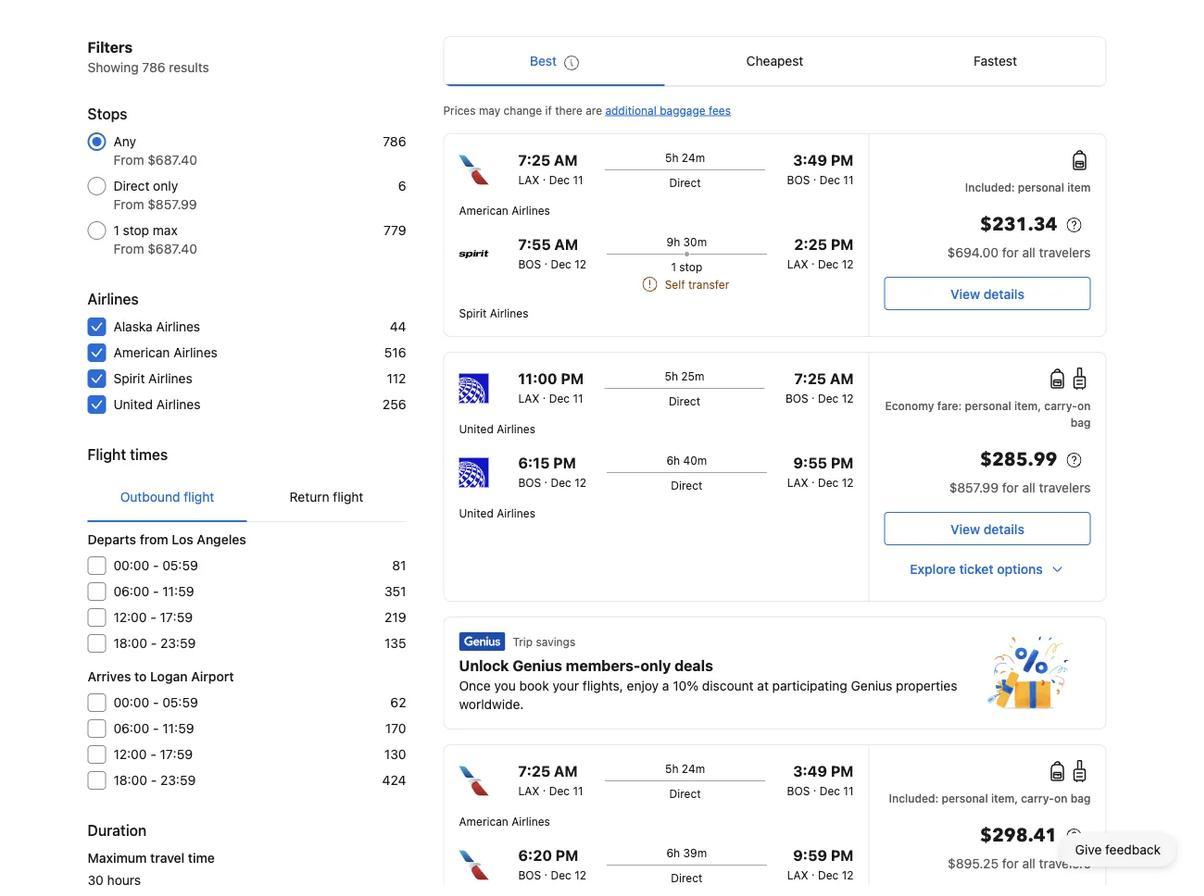 Task type: vqa. For each thing, say whether or not it's contained in the screenshot.


Task type: locate. For each thing, give the bounding box(es) containing it.
all
[[1023, 245, 1036, 260], [1023, 481, 1036, 496], [1023, 857, 1036, 872]]

are
[[586, 104, 602, 117]]

bos up "9:55"
[[786, 392, 809, 405]]

0 vertical spatial 24m
[[682, 151, 705, 164]]

logan
[[150, 670, 188, 685]]

24m for 9:59 pm
[[682, 763, 705, 776]]

12 inside 6:20 pm bos . dec 12
[[575, 869, 587, 882]]

12 inside 6:15 pm bos . dec 12
[[575, 476, 587, 489]]

7:25 am lax . dec 11 down if
[[518, 152, 583, 186]]

3 for from the top
[[1003, 857, 1019, 872]]

give feedback button
[[1061, 834, 1176, 867]]

1 18:00 from the top
[[114, 636, 147, 652]]

2:25 pm lax . dec 12
[[787, 236, 854, 271]]

1 for from the top
[[1003, 245, 1019, 260]]

1 vertical spatial tab list
[[88, 474, 406, 524]]

carry- up $285.99
[[1045, 399, 1078, 412]]

0 vertical spatial 1
[[114, 223, 119, 238]]

1 vertical spatial view details
[[951, 522, 1025, 537]]

12:00 - 17:59 up arrives to logan airport
[[114, 610, 193, 626]]

. inside 6:20 pm bos . dec 12
[[545, 866, 548, 879]]

0 vertical spatial 18:00 - 23:59
[[114, 636, 196, 652]]

219
[[385, 610, 406, 626]]

7:25 for 7:55 am
[[518, 152, 551, 169]]

any
[[114, 134, 136, 149]]

2 3:49 from the top
[[793, 763, 828, 781]]

included: personal item
[[966, 181, 1091, 194]]

135
[[385, 636, 406, 652]]

12 for 9:59 pm
[[842, 869, 854, 882]]

$857.99
[[148, 197, 197, 212], [950, 481, 999, 496]]

5h down a
[[665, 763, 679, 776]]

1 horizontal spatial included:
[[966, 181, 1015, 194]]

3:49 pm bos . dec 11 up 2:25
[[787, 152, 854, 186]]

- for 424
[[151, 773, 157, 789]]

bos inside 6:15 pm bos . dec 12
[[518, 476, 541, 489]]

travelers for $231.34
[[1039, 245, 1091, 260]]

2 12:00 from the top
[[114, 747, 147, 763]]

1 vertical spatial 18:00 - 23:59
[[114, 773, 196, 789]]

savings
[[536, 636, 576, 649]]

$285.99
[[981, 448, 1058, 473]]

additional baggage fees link
[[606, 104, 731, 117]]

genius image
[[459, 633, 506, 652], [459, 633, 506, 652], [987, 637, 1069, 711]]

24m down baggage
[[682, 151, 705, 164]]

2 23:59 from the top
[[160, 773, 196, 789]]

flight
[[184, 490, 214, 505], [333, 490, 364, 505]]

11:59 down los
[[162, 584, 194, 600]]

2 for from the top
[[1003, 481, 1019, 496]]

1 vertical spatial all
[[1023, 481, 1036, 496]]

. down 2:25
[[812, 254, 815, 267]]

00:00
[[114, 558, 149, 574], [114, 696, 149, 711]]

1 for 1 stop
[[671, 260, 677, 273]]

. down 9:59
[[812, 866, 815, 879]]

2 5h 24m from the top
[[665, 763, 705, 776]]

1 vertical spatial on
[[1055, 792, 1068, 805]]

tab list up angeles
[[88, 474, 406, 524]]

2 vertical spatial travelers
[[1039, 857, 1091, 872]]

0 vertical spatial 11:59
[[162, 584, 194, 600]]

0 vertical spatial american airlines
[[459, 204, 550, 217]]

1 vertical spatial view
[[951, 522, 981, 537]]

fastest
[[974, 53, 1018, 69]]

516
[[385, 345, 406, 361]]

1 05:59 from the top
[[162, 558, 198, 574]]

genius left properties
[[851, 679, 893, 694]]

2 vertical spatial 7:25
[[518, 763, 551, 781]]

12 inside the 7:55 am bos . dec 12
[[575, 258, 587, 271]]

1 horizontal spatial $857.99
[[950, 481, 999, 496]]

12 for 7:25 am
[[842, 392, 854, 405]]

1 travelers from the top
[[1039, 245, 1091, 260]]

2 18:00 - 23:59 from the top
[[114, 773, 196, 789]]

0 vertical spatial $857.99
[[148, 197, 197, 212]]

0 vertical spatial 05:59
[[162, 558, 198, 574]]

1 all from the top
[[1023, 245, 1036, 260]]

tab list containing best
[[444, 37, 1106, 87]]

.
[[543, 170, 546, 183], [813, 170, 817, 183], [545, 254, 548, 267], [812, 254, 815, 267], [543, 388, 546, 401], [812, 388, 815, 401], [545, 473, 548, 486], [812, 473, 815, 486], [543, 781, 546, 794], [813, 781, 817, 794], [545, 866, 548, 879], [812, 866, 815, 879]]

only inside direct only from $857.99
[[153, 178, 178, 194]]

details for $285.99
[[984, 522, 1025, 537]]

1 vertical spatial 5h 24m
[[665, 763, 705, 776]]

05:59 down logan
[[162, 696, 198, 711]]

discount
[[702, 679, 754, 694]]

item, up $285.99
[[1015, 399, 1042, 412]]

24m down 10%
[[682, 763, 705, 776]]

personal
[[1018, 181, 1065, 194], [965, 399, 1012, 412], [942, 792, 989, 805]]

carry- up $298.41
[[1022, 792, 1055, 805]]

. inside 7:25 am bos . dec 12
[[812, 388, 815, 401]]

1 vertical spatial bag
[[1071, 792, 1091, 805]]

1 vertical spatial 6h
[[667, 847, 680, 860]]

flight right return
[[333, 490, 364, 505]]

2 view from the top
[[951, 522, 981, 537]]

2 18:00 from the top
[[114, 773, 147, 789]]

2 vertical spatial all
[[1023, 857, 1036, 872]]

pm inside 6:20 pm bos . dec 12
[[556, 848, 579, 865]]

only up a
[[641, 658, 671, 675]]

1 vertical spatial 06:00
[[114, 721, 149, 737]]

0 vertical spatial included:
[[966, 181, 1015, 194]]

786 inside filters showing 786 results
[[142, 60, 165, 75]]

outbound
[[120, 490, 180, 505]]

12 inside 7:25 am bos . dec 12
[[842, 392, 854, 405]]

1 vertical spatial stop
[[680, 260, 703, 273]]

18:00 - 23:59 up arrives to logan airport
[[114, 636, 196, 652]]

12:00 - 17:59 for to
[[114, 747, 193, 763]]

2 3:49 pm bos . dec 11 from the top
[[787, 763, 854, 798]]

. up 9:59
[[813, 781, 817, 794]]

. down "9:55"
[[812, 473, 815, 486]]

5h
[[665, 151, 679, 164], [665, 370, 678, 383], [665, 763, 679, 776]]

stop up 'self transfer'
[[680, 260, 703, 273]]

6:20
[[518, 848, 552, 865]]

spirit down alaska
[[114, 371, 145, 386]]

. inside 11:00 pm lax . dec 11
[[543, 388, 546, 401]]

0 horizontal spatial genius
[[513, 658, 562, 675]]

airlines
[[512, 204, 550, 217], [88, 291, 139, 308], [490, 307, 529, 320], [156, 319, 200, 335], [174, 345, 218, 361], [148, 371, 192, 386], [157, 397, 201, 412], [497, 423, 536, 436], [497, 507, 536, 520], [512, 816, 550, 829]]

0 horizontal spatial 786
[[142, 60, 165, 75]]

2 06:00 from the top
[[114, 721, 149, 737]]

1 vertical spatial $857.99
[[950, 481, 999, 496]]

0 vertical spatial tab list
[[444, 37, 1106, 87]]

genius up book
[[513, 658, 562, 675]]

1 18:00 - 23:59 from the top
[[114, 636, 196, 652]]

0 vertical spatial 06:00 - 11:59
[[114, 584, 194, 600]]

0 vertical spatial for
[[1003, 245, 1019, 260]]

for down $298.41
[[1003, 857, 1019, 872]]

angeles
[[197, 532, 246, 548]]

. down '6:15'
[[545, 473, 548, 486]]

view down $694.00
[[951, 286, 981, 302]]

00:00 - 05:59 for to
[[114, 696, 198, 711]]

5h for $231.34
[[665, 151, 679, 164]]

2 bag from the top
[[1071, 792, 1091, 805]]

0 vertical spatial item,
[[1015, 399, 1042, 412]]

1 vertical spatial 05:59
[[162, 696, 198, 711]]

deals
[[675, 658, 713, 675]]

$687.40 up direct only from $857.99
[[148, 152, 197, 168]]

1 $687.40 from the top
[[148, 152, 197, 168]]

for for $285.99
[[1003, 481, 1019, 496]]

am
[[554, 152, 578, 169], [555, 236, 578, 253], [830, 370, 854, 388], [554, 763, 578, 781]]

2 details from the top
[[984, 522, 1025, 537]]

06:00
[[114, 584, 149, 600], [114, 721, 149, 737]]

stop left max
[[123, 223, 149, 238]]

1 vertical spatial from
[[114, 197, 144, 212]]

personal left item on the right of the page
[[1018, 181, 1065, 194]]

11
[[573, 173, 583, 186], [844, 173, 854, 186], [573, 392, 583, 405], [573, 785, 583, 798], [844, 785, 854, 798]]

0 vertical spatial only
[[153, 178, 178, 194]]

6:15
[[518, 455, 550, 472]]

6h for 6:20 pm
[[667, 847, 680, 860]]

- for 62
[[153, 696, 159, 711]]

3:49 pm bos . dec 11 up 9:59
[[787, 763, 854, 798]]

spirit
[[459, 307, 487, 320], [114, 371, 145, 386]]

included: for 2:25 pm
[[966, 181, 1015, 194]]

2 vertical spatial american airlines
[[459, 816, 550, 829]]

- for 351
[[153, 584, 159, 600]]

carry- inside economy fare: personal item, carry-on bag
[[1045, 399, 1078, 412]]

2 vertical spatial from
[[114, 241, 144, 257]]

0 vertical spatial travelers
[[1039, 245, 1091, 260]]

1 up self
[[671, 260, 677, 273]]

3:49 up 2:25
[[793, 152, 828, 169]]

0 vertical spatial 06:00
[[114, 584, 149, 600]]

all down $231.34 at the top right
[[1023, 245, 1036, 260]]

. down 7:55
[[545, 254, 548, 267]]

00:00 down to
[[114, 696, 149, 711]]

1 vertical spatial view details button
[[885, 513, 1091, 546]]

flight for return flight
[[333, 490, 364, 505]]

explore
[[910, 562, 956, 577]]

3 travelers from the top
[[1039, 857, 1091, 872]]

flight up los
[[184, 490, 214, 505]]

06:00 down to
[[114, 721, 149, 737]]

bag inside economy fare: personal item, carry-on bag
[[1071, 416, 1091, 429]]

from up 1 stop max from $687.40
[[114, 197, 144, 212]]

0 horizontal spatial tab list
[[88, 474, 406, 524]]

7:25 am lax . dec 11 for 6:20
[[518, 763, 583, 798]]

0 vertical spatial 12:00
[[114, 610, 147, 626]]

1 from from the top
[[114, 152, 144, 168]]

1 3:49 pm bos . dec 11 from the top
[[787, 152, 854, 186]]

786 left results at the top left of the page
[[142, 60, 165, 75]]

1 3:49 from the top
[[793, 152, 828, 169]]

0 horizontal spatial stop
[[123, 223, 149, 238]]

1 left max
[[114, 223, 119, 238]]

$857.99 down "$285.99" region
[[950, 481, 999, 496]]

1 11:59 from the top
[[162, 584, 194, 600]]

12:00 for departs
[[114, 610, 147, 626]]

1 bag from the top
[[1071, 416, 1091, 429]]

self
[[665, 278, 685, 291]]

12 for 9:55 pm
[[842, 476, 854, 489]]

1 vertical spatial only
[[641, 658, 671, 675]]

for down $285.99
[[1003, 481, 1019, 496]]

view details button for $285.99
[[885, 513, 1091, 546]]

tab list
[[444, 37, 1106, 87], [88, 474, 406, 524]]

7:25 am lax . dec 11 for 7:55
[[518, 152, 583, 186]]

1 23:59 from the top
[[160, 636, 196, 652]]

american airlines for 6:20
[[459, 816, 550, 829]]

1 vertical spatial 12:00
[[114, 747, 147, 763]]

direct down any from $687.40
[[114, 178, 150, 194]]

lax inside 2:25 pm lax . dec 12
[[787, 258, 809, 271]]

0 vertical spatial 3:49
[[793, 152, 828, 169]]

17:59 down logan
[[160, 747, 193, 763]]

$857.99 inside direct only from $857.99
[[148, 197, 197, 212]]

1 horizontal spatial only
[[641, 658, 671, 675]]

transfer
[[688, 278, 730, 291]]

american airlines for 7:55
[[459, 204, 550, 217]]

7:25 am lax . dec 11 up 6:20
[[518, 763, 583, 798]]

1 17:59 from the top
[[160, 610, 193, 626]]

alaska airlines
[[114, 319, 200, 335]]

stop inside 1 stop max from $687.40
[[123, 223, 149, 238]]

0 vertical spatial 7:25 am lax . dec 11
[[518, 152, 583, 186]]

pm
[[831, 152, 854, 169], [831, 236, 854, 253], [561, 370, 584, 388], [554, 455, 576, 472], [831, 455, 854, 472], [831, 763, 854, 781], [556, 848, 579, 865], [831, 848, 854, 865]]

1 horizontal spatial spirit airlines
[[459, 307, 529, 320]]

0 vertical spatial view details button
[[885, 277, 1091, 310]]

1 view from the top
[[951, 286, 981, 302]]

2 12:00 - 17:59 from the top
[[114, 747, 193, 763]]

00:00 for departs
[[114, 558, 149, 574]]

1 12:00 - 17:59 from the top
[[114, 610, 193, 626]]

bos down 6:20
[[518, 869, 541, 882]]

. inside 9:59 pm lax . dec 12
[[812, 866, 815, 879]]

2 $687.40 from the top
[[148, 241, 197, 257]]

06:00 down the departs
[[114, 584, 149, 600]]

11 down the prices may change if there are additional baggage fees at the top of page
[[573, 173, 583, 186]]

06:00 - 11:59 down arrives to logan airport
[[114, 721, 194, 737]]

bos down '6:15'
[[518, 476, 541, 489]]

12 inside 9:55 pm lax . dec 12
[[842, 476, 854, 489]]

1 horizontal spatial stop
[[680, 260, 703, 273]]

0 vertical spatial 17:59
[[160, 610, 193, 626]]

1 horizontal spatial flight
[[333, 490, 364, 505]]

best
[[530, 53, 557, 69]]

0 vertical spatial 3:49 pm bos . dec 11
[[787, 152, 854, 186]]

18:00
[[114, 636, 147, 652], [114, 773, 147, 789]]

9:59
[[793, 848, 828, 865]]

give
[[1076, 843, 1102, 858]]

only inside unlock genius members-only deals once you book your flights, enjoy a 10% discount at participating genius properties worldwide.
[[641, 658, 671, 675]]

tab list for unlock genius members-only deals
[[444, 37, 1106, 87]]

view details button
[[885, 277, 1091, 310], [885, 513, 1091, 546]]

05:59 down los
[[162, 558, 198, 574]]

departs
[[88, 532, 136, 548]]

1 vertical spatial 17:59
[[160, 747, 193, 763]]

2 06:00 - 11:59 from the top
[[114, 721, 194, 737]]

6h left 39m
[[667, 847, 680, 860]]

1 view details from the top
[[951, 286, 1025, 302]]

included: personal item, carry-on bag
[[889, 792, 1091, 805]]

from inside any from $687.40
[[114, 152, 144, 168]]

pm inside 9:59 pm lax . dec 12
[[831, 848, 854, 865]]

779
[[384, 223, 406, 238]]

arrives
[[88, 670, 131, 685]]

0 vertical spatial personal
[[1018, 181, 1065, 194]]

travel
[[150, 851, 185, 867]]

direct down 5h 25m
[[669, 395, 701, 408]]

11:59 for logan
[[162, 721, 194, 737]]

1 5h 24m from the top
[[665, 151, 705, 164]]

bag
[[1071, 416, 1091, 429], [1071, 792, 1091, 805]]

3 from from the top
[[114, 241, 144, 257]]

00:00 down the departs
[[114, 558, 149, 574]]

dec inside 9:59 pm lax . dec 12
[[818, 869, 839, 882]]

12 inside 9:59 pm lax . dec 12
[[842, 869, 854, 882]]

24m for 2:25 pm
[[682, 151, 705, 164]]

786 up the 6
[[383, 134, 406, 149]]

17:59 for logan
[[160, 747, 193, 763]]

11 inside 11:00 pm lax . dec 11
[[573, 392, 583, 405]]

1 vertical spatial travelers
[[1039, 481, 1091, 496]]

05:59
[[162, 558, 198, 574], [162, 696, 198, 711]]

. inside 6:15 pm bos . dec 12
[[545, 473, 548, 486]]

bos
[[787, 173, 810, 186], [518, 258, 541, 271], [786, 392, 809, 405], [518, 476, 541, 489], [787, 785, 810, 798], [518, 869, 541, 882]]

view details for $231.34
[[951, 286, 1025, 302]]

17:59 for los
[[160, 610, 193, 626]]

stop for 1 stop max from $687.40
[[123, 223, 149, 238]]

1 vertical spatial 7:25
[[795, 370, 827, 388]]

786
[[142, 60, 165, 75], [383, 134, 406, 149]]

2 all from the top
[[1023, 481, 1036, 496]]

included: up $298.41 "region"
[[889, 792, 939, 805]]

2 11:59 from the top
[[162, 721, 194, 737]]

0 vertical spatial view
[[951, 286, 981, 302]]

properties
[[896, 679, 958, 694]]

direct up the 6h 39m
[[670, 788, 701, 801]]

3:49
[[793, 152, 828, 169], [793, 763, 828, 781]]

$687.40 down max
[[148, 241, 197, 257]]

2 00:00 - 05:59 from the top
[[114, 696, 198, 711]]

06:00 for departs
[[114, 584, 149, 600]]

worldwide.
[[459, 697, 524, 713]]

lax inside 9:55 pm lax . dec 12
[[787, 476, 809, 489]]

$694.00 for all travelers
[[948, 245, 1091, 260]]

11:59
[[162, 584, 194, 600], [162, 721, 194, 737]]

alaska
[[114, 319, 153, 335]]

05:59 for los
[[162, 558, 198, 574]]

. down 6:20
[[545, 866, 548, 879]]

0 vertical spatial from
[[114, 152, 144, 168]]

direct up the 9h 30m
[[670, 176, 701, 189]]

travelers for $298.41
[[1039, 857, 1091, 872]]

best image
[[564, 56, 579, 70]]

from inside direct only from $857.99
[[114, 197, 144, 212]]

12 for 6:20 pm
[[575, 869, 587, 882]]

7:25 down change
[[518, 152, 551, 169]]

0 vertical spatial spirit
[[459, 307, 487, 320]]

spirit airlines up 11:00
[[459, 307, 529, 320]]

personal right fare:
[[965, 399, 1012, 412]]

flight times
[[88, 446, 168, 464]]

11 up 6:15 pm bos . dec 12
[[573, 392, 583, 405]]

5h 25m
[[665, 370, 705, 383]]

tab list up fees
[[444, 37, 1106, 87]]

7:55
[[518, 236, 551, 253]]

travelers down $298.41
[[1039, 857, 1091, 872]]

dec inside 7:25 am bos . dec 12
[[818, 392, 839, 405]]

1 vertical spatial 12:00 - 17:59
[[114, 747, 193, 763]]

1 vertical spatial 1
[[671, 260, 677, 273]]

item, up $298.41
[[992, 792, 1019, 805]]

- for 135
[[151, 636, 157, 652]]

1 06:00 from the top
[[114, 584, 149, 600]]

12 for 2:25 pm
[[842, 258, 854, 271]]

0 vertical spatial 23:59
[[160, 636, 196, 652]]

2 from from the top
[[114, 197, 144, 212]]

american airlines up 6:20
[[459, 816, 550, 829]]

1 flight from the left
[[184, 490, 214, 505]]

united airlines down '6:15'
[[459, 507, 536, 520]]

2 00:00 from the top
[[114, 696, 149, 711]]

0 horizontal spatial flight
[[184, 490, 214, 505]]

1 7:25 am lax . dec 11 from the top
[[518, 152, 583, 186]]

06:00 - 11:59
[[114, 584, 194, 600], [114, 721, 194, 737]]

2 24m from the top
[[682, 763, 705, 776]]

options
[[997, 562, 1043, 577]]

5h for $285.99
[[665, 370, 678, 383]]

1 vertical spatial spirit
[[114, 371, 145, 386]]

travelers
[[1039, 245, 1091, 260], [1039, 481, 1091, 496], [1039, 857, 1091, 872]]

$857.99 up max
[[148, 197, 197, 212]]

1 details from the top
[[984, 286, 1025, 302]]

2 view details button from the top
[[885, 513, 1091, 546]]

0 vertical spatial carry-
[[1045, 399, 1078, 412]]

7:25 am lax . dec 11
[[518, 152, 583, 186], [518, 763, 583, 798]]

spirit airlines
[[459, 307, 529, 320], [114, 371, 192, 386]]

american airlines down alaska airlines in the left top of the page
[[114, 345, 218, 361]]

1 inside 1 stop max from $687.40
[[114, 223, 119, 238]]

424
[[382, 773, 406, 789]]

from inside 1 stop max from $687.40
[[114, 241, 144, 257]]

3 all from the top
[[1023, 857, 1036, 872]]

- for 219
[[150, 610, 156, 626]]

1 vertical spatial personal
[[965, 399, 1012, 412]]

12:00 up "duration"
[[114, 747, 147, 763]]

bos up 9:59
[[787, 785, 810, 798]]

256
[[383, 397, 406, 412]]

0 vertical spatial 5h 24m
[[665, 151, 705, 164]]

0 vertical spatial 786
[[142, 60, 165, 75]]

1 24m from the top
[[682, 151, 705, 164]]

1 horizontal spatial tab list
[[444, 37, 1106, 87]]

1 vertical spatial $687.40
[[148, 241, 197, 257]]

$231.34
[[981, 212, 1058, 238]]

0 vertical spatial 5h
[[665, 151, 679, 164]]

00:00 - 05:59 down arrives to logan airport
[[114, 696, 198, 711]]

0 vertical spatial all
[[1023, 245, 1036, 260]]

on
[[1078, 399, 1091, 412], [1055, 792, 1068, 805]]

dec
[[549, 173, 570, 186], [820, 173, 841, 186], [551, 258, 572, 271], [818, 258, 839, 271], [549, 392, 570, 405], [818, 392, 839, 405], [551, 476, 572, 489], [818, 476, 839, 489], [549, 785, 570, 798], [820, 785, 841, 798], [551, 869, 572, 882], [818, 869, 839, 882]]

0 vertical spatial 00:00 - 05:59
[[114, 558, 198, 574]]

view details button down $694.00
[[885, 277, 1091, 310]]

2 7:25 am lax . dec 11 from the top
[[518, 763, 583, 798]]

1 00:00 - 05:59 from the top
[[114, 558, 198, 574]]

1 12:00 from the top
[[114, 610, 147, 626]]

filters
[[88, 38, 133, 56]]

2 17:59 from the top
[[160, 747, 193, 763]]

pm inside 2:25 pm lax . dec 12
[[831, 236, 854, 253]]

1 vertical spatial 786
[[383, 134, 406, 149]]

11:59 down logan
[[162, 721, 194, 737]]

pm inside 11:00 pm lax . dec 11
[[561, 370, 584, 388]]

pm inside 9:55 pm lax . dec 12
[[831, 455, 854, 472]]

bos inside the 7:55 am bos . dec 12
[[518, 258, 541, 271]]

spirit right 44
[[459, 307, 487, 320]]

1 horizontal spatial spirit
[[459, 307, 487, 320]]

1 00:00 from the top
[[114, 558, 149, 574]]

. down 11:00
[[543, 388, 546, 401]]

0 horizontal spatial $857.99
[[148, 197, 197, 212]]

1 6h from the top
[[667, 454, 680, 467]]

00:00 - 05:59 for from
[[114, 558, 198, 574]]

6
[[398, 178, 406, 194]]

lax down 9:59
[[787, 869, 809, 882]]

bos inside 7:25 am bos . dec 12
[[786, 392, 809, 405]]

7:25 up "9:55"
[[795, 370, 827, 388]]

6h 40m
[[667, 454, 707, 467]]

2 travelers from the top
[[1039, 481, 1091, 496]]

2 6h from the top
[[667, 847, 680, 860]]

explore ticket options button
[[885, 553, 1091, 587]]

12 inside 2:25 pm lax . dec 12
[[842, 258, 854, 271]]

results
[[169, 60, 209, 75]]

details up "options"
[[984, 522, 1025, 537]]

1 vertical spatial 7:25 am lax . dec 11
[[518, 763, 583, 798]]

00:00 for arrives
[[114, 696, 149, 711]]

2 flight from the left
[[333, 490, 364, 505]]

2 vertical spatial american
[[459, 816, 509, 829]]

0 vertical spatial genius
[[513, 658, 562, 675]]

12:00 up to
[[114, 610, 147, 626]]

flight inside the 'outbound flight' "button"
[[184, 490, 214, 505]]

18:00 for departs
[[114, 636, 147, 652]]

travelers down $231.34 at the top right
[[1039, 245, 1091, 260]]

for down $231.34 at the top right
[[1003, 245, 1019, 260]]

5h left 25m
[[665, 370, 678, 383]]

2 05:59 from the top
[[162, 696, 198, 711]]

5h 24m down 10%
[[665, 763, 705, 776]]

1 horizontal spatial 1
[[671, 260, 677, 273]]

flight inside the return flight button
[[333, 490, 364, 505]]

participating
[[773, 679, 848, 694]]

unlock
[[459, 658, 509, 675]]

12 for 7:55 am
[[575, 258, 587, 271]]

2 view details from the top
[[951, 522, 1025, 537]]

1 view details button from the top
[[885, 277, 1091, 310]]

view details button for $231.34
[[885, 277, 1091, 310]]

0 horizontal spatial 1
[[114, 223, 119, 238]]

1 vertical spatial 3:49
[[793, 763, 828, 781]]

book
[[520, 679, 549, 694]]

members-
[[566, 658, 641, 675]]

0 vertical spatial details
[[984, 286, 1025, 302]]

1 06:00 - 11:59 from the top
[[114, 584, 194, 600]]

1 vertical spatial details
[[984, 522, 1025, 537]]

. up "9:55"
[[812, 388, 815, 401]]

6h left 40m
[[667, 454, 680, 467]]

5h down additional baggage fees link
[[665, 151, 679, 164]]

1 vertical spatial 00:00 - 05:59
[[114, 696, 198, 711]]

details
[[984, 286, 1025, 302], [984, 522, 1025, 537]]

only down any from $687.40
[[153, 178, 178, 194]]

personal up $298.41 "region"
[[942, 792, 989, 805]]

tab list containing outbound flight
[[88, 474, 406, 524]]

0 vertical spatial view details
[[951, 286, 1025, 302]]

170
[[385, 721, 406, 737]]



Task type: describe. For each thing, give the bounding box(es) containing it.
if
[[545, 104, 552, 117]]

12:00 - 17:59 for from
[[114, 610, 193, 626]]

2:25
[[795, 236, 828, 253]]

06:00 - 11:59 for from
[[114, 584, 194, 600]]

ticket
[[960, 562, 994, 577]]

arrives to logan airport
[[88, 670, 234, 685]]

1 horizontal spatial 786
[[383, 134, 406, 149]]

self transfer
[[665, 278, 730, 291]]

prices
[[443, 104, 476, 117]]

flight
[[88, 446, 126, 464]]

economy fare: personal item, carry-on bag
[[886, 399, 1091, 429]]

on inside economy fare: personal item, carry-on bag
[[1078, 399, 1091, 412]]

$895.25
[[948, 857, 999, 872]]

outbound flight
[[120, 490, 214, 505]]

stop for 1 stop
[[680, 260, 703, 273]]

economy
[[886, 399, 935, 412]]

30m
[[684, 235, 707, 248]]

2 vertical spatial united
[[459, 507, 494, 520]]

view for $231.34
[[951, 286, 981, 302]]

11 up 9:59 pm lax . dec 12
[[844, 785, 854, 798]]

pm inside 6:15 pm bos . dec 12
[[554, 455, 576, 472]]

your
[[553, 679, 579, 694]]

max
[[153, 223, 178, 238]]

you
[[494, 679, 516, 694]]

dec inside 2:25 pm lax . dec 12
[[818, 258, 839, 271]]

any from $687.40
[[114, 134, 197, 168]]

$857.99 for all travelers
[[950, 481, 1091, 496]]

there
[[555, 104, 583, 117]]

explore ticket options
[[910, 562, 1043, 577]]

11 for 6:20 pm
[[573, 785, 583, 798]]

dec inside 6:15 pm bos . dec 12
[[551, 476, 572, 489]]

$895.25 for all travelers
[[948, 857, 1091, 872]]

3:49 pm bos . dec 11 for 2:25
[[787, 152, 854, 186]]

personal for 9:59 pm
[[942, 792, 989, 805]]

112
[[387, 371, 406, 386]]

a
[[663, 679, 670, 694]]

1 vertical spatial united airlines
[[459, 423, 536, 436]]

40m
[[683, 454, 707, 467]]

18:00 - 23:59 for to
[[114, 773, 196, 789]]

maximum
[[88, 851, 147, 867]]

dec inside 11:00 pm lax . dec 11
[[549, 392, 570, 405]]

130
[[384, 747, 406, 763]]

2 vertical spatial united airlines
[[459, 507, 536, 520]]

duration
[[88, 823, 147, 840]]

airport
[[191, 670, 234, 685]]

lax inside 9:59 pm lax . dec 12
[[787, 869, 809, 882]]

1 vertical spatial carry-
[[1022, 792, 1055, 805]]

7:25 inside 7:25 am bos . dec 12
[[795, 370, 827, 388]]

flights,
[[583, 679, 624, 694]]

1 for 1 stop max from $687.40
[[114, 223, 119, 238]]

18:00 - 23:59 for from
[[114, 636, 196, 652]]

to
[[134, 670, 147, 685]]

2 vertical spatial 5h
[[665, 763, 679, 776]]

$231.34 region
[[885, 210, 1091, 244]]

for for $231.34
[[1003, 245, 1019, 260]]

all for $285.99
[[1023, 481, 1036, 496]]

25m
[[681, 370, 705, 383]]

lax inside 11:00 pm lax . dec 11
[[518, 392, 540, 405]]

11:59 for los
[[162, 584, 194, 600]]

. down if
[[543, 170, 546, 183]]

1 vertical spatial genius
[[851, 679, 893, 694]]

351
[[385, 584, 406, 600]]

may
[[479, 104, 501, 117]]

additional
[[606, 104, 657, 117]]

6:15 pm bos . dec 12
[[518, 455, 587, 489]]

- for 170
[[153, 721, 159, 737]]

1 vertical spatial american airlines
[[114, 345, 218, 361]]

11 for 6:15 pm
[[573, 392, 583, 405]]

7:55 am bos . dec 12
[[518, 236, 587, 271]]

item, inside economy fare: personal item, carry-on bag
[[1015, 399, 1042, 412]]

lax up 6:20
[[518, 785, 540, 798]]

best image
[[564, 56, 579, 70]]

9:55
[[794, 455, 828, 472]]

included: for 9:59 pm
[[889, 792, 939, 805]]

am inside 7:25 am bos . dec 12
[[830, 370, 854, 388]]

lax up 7:55
[[518, 173, 540, 186]]

fees
[[709, 104, 731, 117]]

1 vertical spatial united
[[459, 423, 494, 436]]

23:59 for los
[[160, 636, 196, 652]]

american for 6:20
[[459, 816, 509, 829]]

at
[[758, 679, 769, 694]]

personal for 2:25 pm
[[1018, 181, 1065, 194]]

tab list for 06:00 - 11:59
[[88, 474, 406, 524]]

travelers for $285.99
[[1039, 481, 1091, 496]]

7:25 for 6:20 pm
[[518, 763, 551, 781]]

1 stop max from $687.40
[[114, 223, 197, 257]]

5h 24m for am
[[665, 151, 705, 164]]

baggage
[[660, 104, 706, 117]]

6h for 6:15 pm
[[667, 454, 680, 467]]

filters showing 786 results
[[88, 38, 209, 75]]

6h 39m
[[667, 847, 707, 860]]

direct inside direct only from $857.99
[[114, 178, 150, 194]]

1 vertical spatial item,
[[992, 792, 1019, 805]]

from
[[140, 532, 168, 548]]

dec inside 9:55 pm lax . dec 12
[[818, 476, 839, 489]]

7:25 am bos . dec 12
[[786, 370, 854, 405]]

1 stop
[[671, 260, 703, 273]]

5h 24m for pm
[[665, 763, 705, 776]]

item
[[1068, 181, 1091, 194]]

direct down 6h 40m
[[671, 479, 703, 492]]

change
[[504, 104, 542, 117]]

18:00 for arrives
[[114, 773, 147, 789]]

personal inside economy fare: personal item, carry-on bag
[[965, 399, 1012, 412]]

0 horizontal spatial spirit airlines
[[114, 371, 192, 386]]

enjoy
[[627, 679, 659, 694]]

0 vertical spatial spirit airlines
[[459, 307, 529, 320]]

62
[[391, 696, 406, 711]]

06:00 for arrives
[[114, 721, 149, 737]]

06:00 - 11:59 for to
[[114, 721, 194, 737]]

$687.40 inside any from $687.40
[[148, 152, 197, 168]]

american for 7:55
[[459, 204, 509, 217]]

. inside 2:25 pm lax . dec 12
[[812, 254, 815, 267]]

0 horizontal spatial spirit
[[114, 371, 145, 386]]

all for $298.41
[[1023, 857, 1036, 872]]

9:59 pm lax . dec 12
[[787, 848, 854, 882]]

. inside 9:55 pm lax . dec 12
[[812, 473, 815, 486]]

best button
[[444, 37, 665, 85]]

81
[[392, 558, 406, 574]]

3:49 pm bos . dec 11 for 9:59
[[787, 763, 854, 798]]

fare:
[[938, 399, 962, 412]]

direct only from $857.99
[[114, 178, 197, 212]]

9h 30m
[[667, 235, 707, 248]]

11 up 2:25 pm lax . dec 12
[[844, 173, 854, 186]]

bos up 2:25
[[787, 173, 810, 186]]

give feedback
[[1076, 843, 1161, 858]]

return flight
[[290, 490, 364, 505]]

12 for 6:15 pm
[[575, 476, 587, 489]]

$298.41 region
[[885, 822, 1091, 855]]

view for $285.99
[[951, 522, 981, 537]]

bos inside 6:20 pm bos . dec 12
[[518, 869, 541, 882]]

dec inside the 7:55 am bos . dec 12
[[551, 258, 572, 271]]

trip savings
[[513, 636, 576, 649]]

times
[[130, 446, 168, 464]]

dec inside 6:20 pm bos . dec 12
[[551, 869, 572, 882]]

return
[[290, 490, 330, 505]]

12:00 for arrives
[[114, 747, 147, 763]]

all for $231.34
[[1023, 245, 1036, 260]]

. up 2:25
[[813, 170, 817, 183]]

flight for outbound flight
[[184, 490, 214, 505]]

23:59 for logan
[[160, 773, 196, 789]]

6:20 pm bos . dec 12
[[518, 848, 587, 882]]

0 vertical spatial united
[[114, 397, 153, 412]]

- for 130
[[150, 747, 156, 763]]

$694.00
[[948, 245, 999, 260]]

return flight button
[[247, 474, 406, 522]]

cheapest button
[[665, 37, 886, 85]]

0 horizontal spatial on
[[1055, 792, 1068, 805]]

05:59 for logan
[[162, 696, 198, 711]]

0 vertical spatial united airlines
[[114, 397, 201, 412]]

- for 81
[[153, 558, 159, 574]]

direct down the 6h 39m
[[671, 872, 703, 885]]

view details for $285.99
[[951, 522, 1025, 537]]

11 for 7:55 am
[[573, 173, 583, 186]]

prices may change if there are additional baggage fees
[[443, 104, 731, 117]]

3:49 for 2:25 pm
[[793, 152, 828, 169]]

9:55 pm lax . dec 12
[[787, 455, 854, 489]]

maximum travel time
[[88, 851, 215, 867]]

. inside the 7:55 am bos . dec 12
[[545, 254, 548, 267]]

am inside the 7:55 am bos . dec 12
[[555, 236, 578, 253]]

$285.99 region
[[885, 446, 1091, 479]]

details for $231.34
[[984, 286, 1025, 302]]

. up 6:20
[[543, 781, 546, 794]]

$687.40 inside 1 stop max from $687.40
[[148, 241, 197, 257]]

once
[[459, 679, 491, 694]]

1 vertical spatial american
[[114, 345, 170, 361]]

for for $298.41
[[1003, 857, 1019, 872]]

3:49 for 9:59 pm
[[793, 763, 828, 781]]

departs from los angeles
[[88, 532, 246, 548]]



